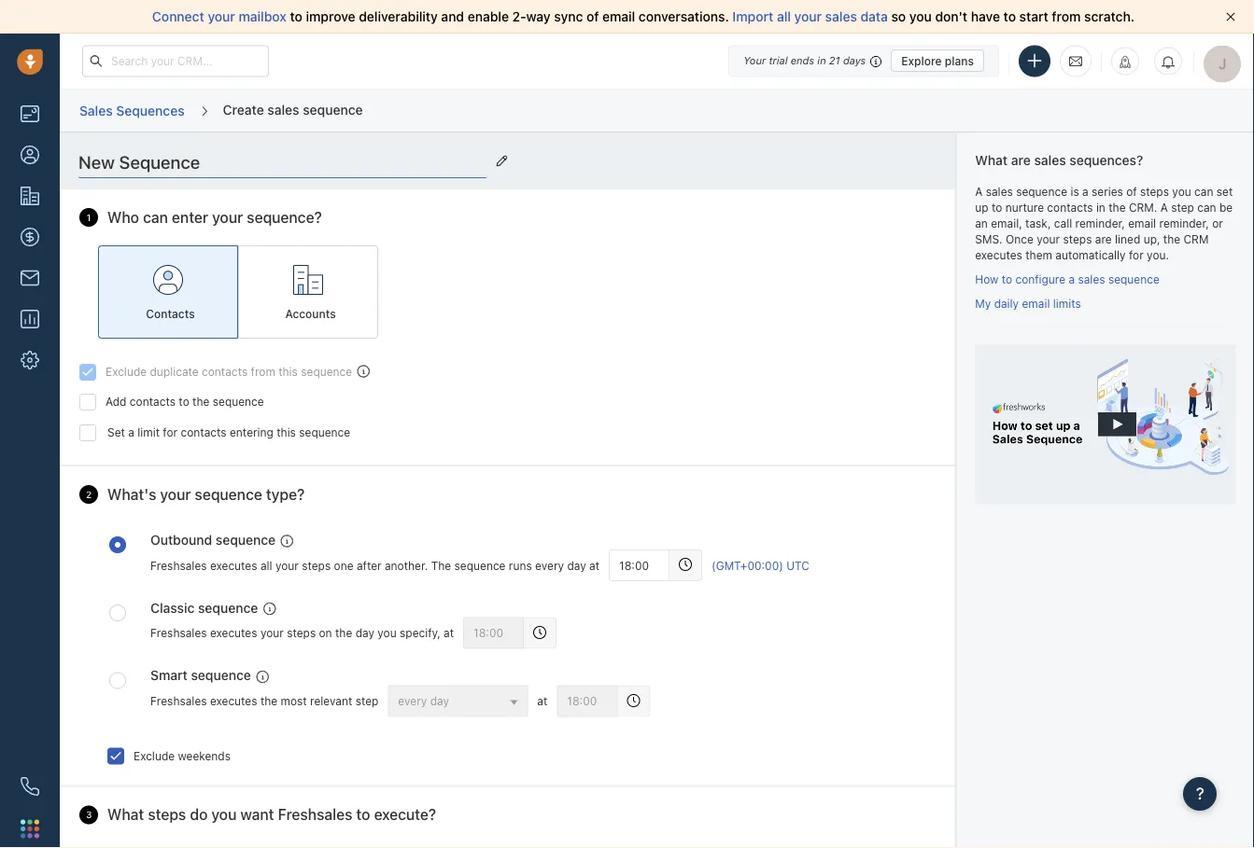 Task type: describe. For each thing, give the bounding box(es) containing it.
sequence right create on the left of the page
[[303, 102, 363, 117]]

executes for classic sequence
[[210, 627, 257, 640]]

task,
[[1025, 217, 1051, 230]]

connect your mailbox link
[[152, 9, 290, 24]]

executes for outbound sequence
[[210, 559, 257, 572]]

2
[[86, 489, 92, 500]]

a sales sequence is a series of steps you can set up to nurture contacts in the crm. a step can be an email, task, call reminder, email reminder, or sms. once your steps are lined up, the crm executes them automatically for you.
[[975, 185, 1233, 262]]

my
[[975, 297, 991, 310]]

1 horizontal spatial every
[[535, 559, 564, 572]]

0 horizontal spatial at
[[444, 627, 454, 640]]

0 horizontal spatial from
[[251, 366, 275, 379]]

1 horizontal spatial email
[[1022, 297, 1050, 310]]

freshsales executes all your steps one after another. the sequence runs every day at
[[150, 559, 600, 572]]

you inside a sales sequence is a series of steps you can set up to nurture contacts in the crm. a step can be an email, task, call reminder, email reminder, or sms. once your steps are lined up, the crm executes them automatically for you.
[[1172, 185, 1191, 198]]

what are sales sequences?
[[975, 153, 1143, 168]]

smart sequence
[[150, 668, 251, 684]]

up,
[[1144, 233, 1160, 246]]

weekends
[[178, 750, 231, 763]]

your inside a sales sequence is a series of steps you can set up to nurture contacts in the crm. a step can be an email, task, call reminder, email reminder, or sms. once your steps are lined up, the crm executes them automatically for you.
[[1037, 233, 1060, 246]]

days
[[843, 55, 866, 67]]

sequence right the
[[454, 559, 506, 572]]

a inside a sales sequence is a series of steps you can set up to nurture contacts in the crm. a step can be an email, task, call reminder, email reminder, or sms. once your steps are lined up, the crm executes them automatically for you.
[[1082, 185, 1089, 198]]

of inside a sales sequence is a series of steps you can set up to nurture contacts in the crm. a step can be an email, task, call reminder, email reminder, or sms. once your steps are lined up, the crm executes them automatically for you.
[[1126, 185, 1137, 198]]

exclude duplicate contacts from this sequence
[[106, 366, 352, 379]]

Search your CRM... text field
[[82, 45, 269, 77]]

every inside "button"
[[398, 695, 427, 708]]

(gmt+00:00)
[[712, 559, 783, 572]]

sales right create on the left of the page
[[267, 102, 299, 117]]

freshsales for outbound
[[150, 559, 207, 572]]

connect
[[152, 9, 204, 24]]

my daily email limits link
[[975, 297, 1081, 310]]

freshworks switcher image
[[21, 820, 39, 839]]

what's new image
[[1119, 56, 1132, 69]]

contacts down add contacts to the sequence
[[181, 426, 227, 439]]

sales inside a sales sequence is a series of steps you can set up to nurture contacts in the crm. a step can be an email, task, call reminder, email reminder, or sms. once your steps are lined up, the crm executes them automatically for you.
[[986, 185, 1013, 198]]

add
[[106, 395, 127, 409]]

improve
[[306, 9, 355, 24]]

the down duplicate
[[192, 395, 210, 409]]

sales sequences
[[79, 103, 185, 118]]

who can enter your sequence?
[[107, 208, 322, 226]]

entering
[[230, 426, 273, 439]]

0 vertical spatial in
[[817, 55, 826, 67]]

have
[[971, 9, 1000, 24]]

on
[[319, 627, 332, 640]]

close image
[[1226, 12, 1235, 21]]

phone element
[[11, 769, 49, 806]]

2 horizontal spatial day
[[567, 559, 586, 572]]

sales down automatically
[[1078, 273, 1105, 286]]

classic
[[150, 600, 195, 616]]

1 vertical spatial for
[[163, 426, 178, 439]]

steps left one
[[302, 559, 331, 572]]

relevant
[[310, 695, 352, 708]]

ends
[[791, 55, 814, 67]]

sequence left <span class=" ">sales reps can use this for traditional drip campaigns e.g. reengaging with cold prospects</span> image
[[216, 532, 276, 548]]

them
[[1026, 249, 1052, 262]]

1 vertical spatial this
[[277, 426, 296, 439]]

the right up,
[[1163, 233, 1180, 246]]

exclude weekends
[[134, 750, 231, 763]]

accounts
[[285, 308, 336, 321]]

day inside "button"
[[430, 695, 449, 708]]

limits
[[1053, 297, 1081, 310]]

sales up nurture
[[1034, 153, 1066, 168]]

your down <span class=" ">sales reps can use this for traditional drip campaigns e.g. reengaging with cold prospects</span> image
[[275, 559, 299, 572]]

one
[[334, 559, 354, 572]]

deliverability
[[359, 9, 438, 24]]

the
[[431, 559, 451, 572]]

contacts inside a sales sequence is a series of steps you can set up to nurture contacts in the crm. a step can be an email, task, call reminder, email reminder, or sms. once your steps are lined up, the crm executes them automatically for you.
[[1047, 201, 1093, 214]]

sequences?
[[1070, 153, 1143, 168]]

your down <span class=" ">sales reps can use this for weekly check-ins with leads and to run renewal campaigns e.g. renewing a contract</span> 'icon'
[[260, 627, 284, 640]]

utc
[[786, 559, 810, 572]]

is
[[1071, 185, 1079, 198]]

how to configure a sales sequence
[[975, 273, 1160, 286]]

your trial ends in 21 days
[[743, 55, 866, 67]]

up
[[975, 201, 989, 214]]

how to configure a sales sequence link
[[975, 273, 1160, 286]]

way
[[526, 9, 551, 24]]

automatically
[[1056, 249, 1126, 262]]

1 horizontal spatial all
[[777, 9, 791, 24]]

accounts link
[[238, 246, 378, 339]]

data
[[861, 9, 888, 24]]

exclude for exclude weekends
[[134, 750, 175, 763]]

1
[[86, 212, 91, 223]]

sequence down the you.
[[1108, 273, 1160, 286]]

2 horizontal spatial at
[[589, 559, 600, 572]]

your
[[743, 55, 766, 67]]

runs
[[509, 559, 532, 572]]

my daily email limits
[[975, 297, 1081, 310]]

contacts up add contacts to the sequence
[[202, 366, 248, 379]]

freshsales executes your steps on the day you specify, at
[[150, 627, 454, 640]]

explore plans
[[901, 54, 974, 67]]

execute?
[[374, 807, 436, 824]]

duplicate
[[150, 366, 199, 379]]

once
[[1006, 233, 1034, 246]]

connect your mailbox to improve deliverability and enable 2-way sync of email conversations. import all your sales data so you don't have to start from scratch.
[[152, 9, 1135, 24]]

<span class=" ">sales reps can use this for weekly check-ins with leads and to run renewal campaigns e.g. renewing a contract</span> image
[[263, 603, 276, 616]]

for inside a sales sequence is a series of steps you can set up to nurture contacts in the crm. a step can be an email, task, call reminder, email reminder, or sms. once your steps are lined up, the crm executes them automatically for you.
[[1129, 249, 1144, 262]]

set
[[107, 426, 125, 439]]

how
[[975, 273, 999, 286]]

step inside a sales sequence is a series of steps you can set up to nurture contacts in the crm. a step can be an email, task, call reminder, email reminder, or sms. once your steps are lined up, the crm executes them automatically for you.
[[1171, 201, 1194, 214]]

1 vertical spatial a
[[1161, 201, 1168, 214]]

2 vertical spatial at
[[537, 695, 548, 708]]

your up your trial ends in 21 days
[[794, 9, 822, 24]]

and
[[441, 9, 464, 24]]

sequence down exclude duplicate contacts from this sequence
[[213, 395, 264, 409]]

import all your sales data link
[[733, 9, 891, 24]]

sync
[[554, 9, 583, 24]]

can left the set
[[1194, 185, 1213, 198]]

send email image
[[1069, 54, 1082, 69]]

executes for smart sequence
[[210, 695, 257, 708]]

set
[[1217, 185, 1233, 198]]

to right mailbox at top left
[[290, 9, 302, 24]]

sequence up outbound sequence
[[195, 486, 262, 504]]

your left mailbox at top left
[[208, 9, 235, 24]]

crm
[[1184, 233, 1209, 246]]

outbound sequence
[[150, 532, 276, 548]]

exclude for exclude duplicate contacts from this sequence
[[106, 366, 147, 379]]

mailbox
[[239, 9, 287, 24]]

what's
[[107, 486, 156, 504]]

freshsales right want
[[278, 807, 352, 824]]

trial
[[769, 55, 788, 67]]

0 horizontal spatial are
[[1011, 153, 1031, 168]]

you right so
[[909, 9, 932, 24]]

sequence right entering
[[299, 426, 350, 439]]

sequence inside a sales sequence is a series of steps you can set up to nurture contacts in the crm. a step can be an email, task, call reminder, email reminder, or sms. once your steps are lined up, the crm executes them automatically for you.
[[1016, 185, 1067, 198]]

import
[[733, 9, 773, 24]]

sequence left <span class=" ">sales reps can use this for prospecting and account-based selling e.g. following up with event attendees</span> icon
[[191, 668, 251, 684]]



Task type: locate. For each thing, give the bounding box(es) containing it.
0 vertical spatial at
[[589, 559, 600, 572]]

freshsales down smart
[[150, 695, 207, 708]]

to inside a sales sequence is a series of steps you can set up to nurture contacts in the crm. a step can be an email, task, call reminder, email reminder, or sms. once your steps are lined up, the crm executes them automatically for you.
[[992, 201, 1002, 214]]

can
[[1194, 185, 1213, 198], [1197, 201, 1216, 214], [143, 208, 168, 226]]

daily
[[994, 297, 1019, 310]]

you left specify,
[[378, 627, 397, 640]]

executes inside a sales sequence is a series of steps you can set up to nurture contacts in the crm. a step can be an email, task, call reminder, email reminder, or sms. once your steps are lined up, the crm executes them automatically for you.
[[975, 249, 1022, 262]]

are up automatically
[[1095, 233, 1112, 246]]

reminder, up lined
[[1075, 217, 1125, 230]]

0 vertical spatial are
[[1011, 153, 1031, 168]]

don't
[[935, 9, 968, 24]]

series
[[1092, 185, 1123, 198]]

reminder,
[[1075, 217, 1125, 230], [1159, 217, 1209, 230]]

in inside a sales sequence is a series of steps you can set up to nurture contacts in the crm. a step can be an email, task, call reminder, email reminder, or sms. once your steps are lined up, the crm executes them automatically for you.
[[1096, 201, 1106, 214]]

contacts link
[[98, 246, 238, 339]]

exclude left weekends
[[134, 750, 175, 763]]

conversations.
[[639, 9, 729, 24]]

3
[[86, 810, 92, 821]]

1 vertical spatial step
[[355, 695, 379, 708]]

sequence left <span class=" ">sales reps can use this for weekly check-ins with leads and to run renewal campaigns e.g. renewing a contract</span> 'icon'
[[198, 600, 258, 616]]

classic sequence
[[150, 600, 258, 616]]

freshsales
[[150, 559, 207, 572], [150, 627, 207, 640], [150, 695, 207, 708], [278, 807, 352, 824]]

specify,
[[400, 627, 441, 640]]

steps left do
[[148, 807, 186, 824]]

1 vertical spatial exclude
[[134, 750, 175, 763]]

2 reminder, from the left
[[1159, 217, 1209, 230]]

exclude up add
[[106, 366, 147, 379]]

what up up
[[975, 153, 1008, 168]]

want
[[240, 807, 274, 824]]

at right specify,
[[444, 627, 454, 640]]

1 horizontal spatial at
[[537, 695, 548, 708]]

a up up
[[975, 185, 983, 198]]

what steps do you want freshsales to execute?
[[107, 807, 436, 824]]

0 vertical spatial a
[[1082, 185, 1089, 198]]

outbound
[[150, 532, 212, 548]]

are inside a sales sequence is a series of steps you can set up to nurture contacts in the crm. a step can be an email, task, call reminder, email reminder, or sms. once your steps are lined up, the crm executes them automatically for you.
[[1095, 233, 1112, 246]]

steps left on
[[287, 627, 316, 640]]

1 vertical spatial a
[[1069, 273, 1075, 286]]

1 horizontal spatial in
[[1096, 201, 1106, 214]]

this
[[278, 366, 298, 379], [277, 426, 296, 439]]

sequence left every contact has a unique email address, so don't worry about duplication. image
[[301, 366, 352, 379]]

every contact has a unique email address, so don't worry about duplication. image
[[357, 365, 370, 378]]

contacts
[[1047, 201, 1093, 214], [202, 366, 248, 379], [130, 395, 176, 409], [181, 426, 227, 439]]

0 horizontal spatial a
[[975, 185, 983, 198]]

this down accounts
[[278, 366, 298, 379]]

you right do
[[211, 807, 237, 824]]

1 horizontal spatial what
[[975, 153, 1008, 168]]

enter
[[172, 208, 208, 226]]

0 vertical spatial what
[[975, 153, 1008, 168]]

do
[[190, 807, 208, 824]]

the right on
[[335, 627, 352, 640]]

sales left data
[[825, 9, 857, 24]]

create sales sequence
[[223, 102, 363, 117]]

create
[[223, 102, 264, 117]]

to right up
[[992, 201, 1002, 214]]

day right on
[[355, 627, 374, 640]]

to down duplicate
[[179, 395, 189, 409]]

0 horizontal spatial email
[[602, 9, 635, 24]]

be
[[1220, 201, 1233, 214]]

1 vertical spatial all
[[260, 559, 272, 572]]

at right runs
[[589, 559, 600, 572]]

your right "what's"
[[160, 486, 191, 504]]

what's your sequence type?
[[107, 486, 305, 504]]

a right is
[[1082, 185, 1089, 198]]

an
[[975, 217, 988, 230]]

in left 21
[[817, 55, 826, 67]]

the left most
[[260, 695, 278, 708]]

set a limit for contacts entering this sequence
[[107, 426, 350, 439]]

at
[[589, 559, 600, 572], [444, 627, 454, 640], [537, 695, 548, 708]]

are up nurture
[[1011, 153, 1031, 168]]

email down configure
[[1022, 297, 1050, 310]]

configure
[[1015, 273, 1066, 286]]

0 horizontal spatial what
[[107, 807, 144, 824]]

scratch.
[[1084, 9, 1135, 24]]

0 horizontal spatial reminder,
[[1075, 217, 1125, 230]]

explore plans link
[[891, 49, 984, 72]]

email inside a sales sequence is a series of steps you can set up to nurture contacts in the crm. a step can be an email, task, call reminder, email reminder, or sms. once your steps are lined up, the crm executes them automatically for you.
[[1128, 217, 1156, 230]]

None text field
[[78, 147, 487, 178], [609, 550, 670, 582], [463, 618, 524, 650], [557, 686, 618, 718], [78, 147, 487, 178], [609, 550, 670, 582], [463, 618, 524, 650], [557, 686, 618, 718]]

plans
[[945, 54, 974, 67]]

start
[[1019, 9, 1049, 24]]

freshsales for smart
[[150, 695, 207, 708]]

your right enter
[[212, 208, 243, 226]]

step up 'crm' on the right top of page
[[1171, 201, 1194, 214]]

your up 'them'
[[1037, 233, 1060, 246]]

steps up automatically
[[1063, 233, 1092, 246]]

0 vertical spatial day
[[567, 559, 586, 572]]

at right every day "button"
[[537, 695, 548, 708]]

email right sync
[[602, 9, 635, 24]]

1 horizontal spatial for
[[1129, 249, 1144, 262]]

call
[[1054, 217, 1072, 230]]

every day
[[398, 695, 449, 708]]

phone image
[[21, 778, 39, 797]]

to left start
[[1004, 9, 1016, 24]]

(gmt+00:00) utc
[[712, 559, 810, 572]]

1 vertical spatial from
[[251, 366, 275, 379]]

1 horizontal spatial day
[[430, 695, 449, 708]]

1 vertical spatial email
[[1128, 217, 1156, 230]]

(gmt+00:00) utc link
[[712, 558, 810, 574]]

most
[[281, 695, 307, 708]]

so
[[891, 9, 906, 24]]

contacts up limit
[[130, 395, 176, 409]]

1 vertical spatial of
[[1126, 185, 1137, 198]]

executes down "classic sequence"
[[210, 627, 257, 640]]

0 vertical spatial a
[[975, 185, 983, 198]]

what for what steps do you want freshsales to execute?
[[107, 807, 144, 824]]

1 reminder, from the left
[[1075, 217, 1125, 230]]

freshsales down classic at the left
[[150, 627, 207, 640]]

day down specify,
[[430, 695, 449, 708]]

to right 'how'
[[1002, 273, 1012, 286]]

what right the 3
[[107, 807, 144, 824]]

what for what are sales sequences?
[[975, 153, 1008, 168]]

email down crm.
[[1128, 217, 1156, 230]]

a up 'limits' at right top
[[1069, 273, 1075, 286]]

for down lined
[[1129, 249, 1144, 262]]

executes down sms. in the right top of the page
[[975, 249, 1022, 262]]

sequence
[[303, 102, 363, 117], [1016, 185, 1067, 198], [1108, 273, 1160, 286], [301, 366, 352, 379], [213, 395, 264, 409], [299, 426, 350, 439], [195, 486, 262, 504], [216, 532, 276, 548], [454, 559, 506, 572], [198, 600, 258, 616], [191, 668, 251, 684]]

sms.
[[975, 233, 1003, 246]]

another.
[[385, 559, 428, 572]]

freshsales for classic
[[150, 627, 207, 640]]

step right relevant
[[355, 695, 379, 708]]

for
[[1129, 249, 1144, 262], [163, 426, 178, 439]]

1 horizontal spatial step
[[1171, 201, 1194, 214]]

1 vertical spatial day
[[355, 627, 374, 640]]

0 vertical spatial step
[[1171, 201, 1194, 214]]

1 vertical spatial are
[[1095, 233, 1112, 246]]

all
[[777, 9, 791, 24], [260, 559, 272, 572]]

1 vertical spatial what
[[107, 807, 144, 824]]

from right start
[[1052, 9, 1081, 24]]

you.
[[1147, 249, 1169, 262]]

in down series
[[1096, 201, 1106, 214]]

0 vertical spatial of
[[586, 9, 599, 24]]

1 vertical spatial every
[[398, 695, 427, 708]]

email,
[[991, 217, 1022, 230]]

you left the set
[[1172, 185, 1191, 198]]

0 vertical spatial all
[[777, 9, 791, 24]]

1 horizontal spatial from
[[1052, 9, 1081, 24]]

for right limit
[[163, 426, 178, 439]]

0 vertical spatial from
[[1052, 9, 1081, 24]]

contacts down is
[[1047, 201, 1093, 214]]

contacts
[[146, 308, 195, 321]]

0 vertical spatial exclude
[[106, 366, 147, 379]]

0 horizontal spatial a
[[128, 426, 134, 439]]

step
[[1171, 201, 1194, 214], [355, 695, 379, 708]]

steps up crm.
[[1140, 185, 1169, 198]]

steps
[[1140, 185, 1169, 198], [1063, 233, 1092, 246], [302, 559, 331, 572], [287, 627, 316, 640], [148, 807, 186, 824]]

day right runs
[[567, 559, 586, 572]]

1 horizontal spatial a
[[1069, 273, 1075, 286]]

0 horizontal spatial in
[[817, 55, 826, 67]]

1 horizontal spatial a
[[1161, 201, 1168, 214]]

or
[[1212, 217, 1223, 230]]

reminder, up 'crm' on the right top of page
[[1159, 217, 1209, 230]]

2 vertical spatial day
[[430, 695, 449, 708]]

from up entering
[[251, 366, 275, 379]]

limit
[[137, 426, 160, 439]]

21
[[829, 55, 840, 67]]

type?
[[266, 486, 305, 504]]

every right runs
[[535, 559, 564, 572]]

a right set
[[128, 426, 134, 439]]

1 horizontal spatial are
[[1095, 233, 1112, 246]]

this right entering
[[277, 426, 296, 439]]

sales
[[79, 103, 113, 118]]

smart
[[150, 668, 188, 684]]

sales up up
[[986, 185, 1013, 198]]

sequence?
[[247, 208, 322, 226]]

2 horizontal spatial email
[[1128, 217, 1156, 230]]

0 vertical spatial every
[[535, 559, 564, 572]]

0 horizontal spatial of
[[586, 9, 599, 24]]

0 vertical spatial email
[[602, 9, 635, 24]]

in
[[817, 55, 826, 67], [1096, 201, 1106, 214]]

0 vertical spatial for
[[1129, 249, 1144, 262]]

sales sequences link
[[78, 96, 185, 125]]

to left execute?
[[356, 807, 370, 824]]

email
[[602, 9, 635, 24], [1128, 217, 1156, 230], [1022, 297, 1050, 310]]

all up <span class=" ">sales reps can use this for weekly check-ins with leads and to run renewal campaigns e.g. renewing a contract</span> 'icon'
[[260, 559, 272, 572]]

enable
[[468, 9, 509, 24]]

after
[[357, 559, 382, 572]]

0 horizontal spatial for
[[163, 426, 178, 439]]

1 vertical spatial at
[[444, 627, 454, 640]]

0 horizontal spatial day
[[355, 627, 374, 640]]

all right the import
[[777, 9, 791, 24]]

add contacts to the sequence
[[106, 395, 264, 409]]

0 horizontal spatial all
[[260, 559, 272, 572]]

your
[[208, 9, 235, 24], [794, 9, 822, 24], [212, 208, 243, 226], [1037, 233, 1060, 246], [160, 486, 191, 504], [275, 559, 299, 572], [260, 627, 284, 640]]

freshsales down the "outbound"
[[150, 559, 207, 572]]

a right crm.
[[1161, 201, 1168, 214]]

executes down outbound sequence
[[210, 559, 257, 572]]

freshsales executes the most relevant step
[[150, 695, 379, 708]]

every
[[535, 559, 564, 572], [398, 695, 427, 708]]

are
[[1011, 153, 1031, 168], [1095, 233, 1112, 246]]

of right sync
[[586, 9, 599, 24]]

<span class=" ">sales reps can use this for traditional drip campaigns e.g. reengaging with cold prospects</span> image
[[280, 535, 293, 548]]

can right who
[[143, 208, 168, 226]]

who
[[107, 208, 139, 226]]

2 horizontal spatial a
[[1082, 185, 1089, 198]]

<span class=" ">sales reps can use this for prospecting and account-based selling e.g. following up with event attendees</span> image
[[256, 671, 269, 684]]

sales
[[825, 9, 857, 24], [267, 102, 299, 117], [1034, 153, 1066, 168], [986, 185, 1013, 198], [1078, 273, 1105, 286]]

lined
[[1115, 233, 1141, 246]]

can left be
[[1197, 201, 1216, 214]]

0 horizontal spatial every
[[398, 695, 427, 708]]

2 vertical spatial email
[[1022, 297, 1050, 310]]

1 horizontal spatial of
[[1126, 185, 1137, 198]]

1 horizontal spatial reminder,
[[1159, 217, 1209, 230]]

every down specify,
[[398, 695, 427, 708]]

sequences
[[116, 103, 185, 118]]

the down series
[[1109, 201, 1126, 214]]

executes down <span class=" ">sales reps can use this for prospecting and account-based selling e.g. following up with event attendees</span> icon
[[210, 695, 257, 708]]

0 horizontal spatial step
[[355, 695, 379, 708]]

1 vertical spatial in
[[1096, 201, 1106, 214]]

sequence up nurture
[[1016, 185, 1067, 198]]

0 vertical spatial this
[[278, 366, 298, 379]]

explore
[[901, 54, 942, 67]]

2 vertical spatial a
[[128, 426, 134, 439]]

of up crm.
[[1126, 185, 1137, 198]]



